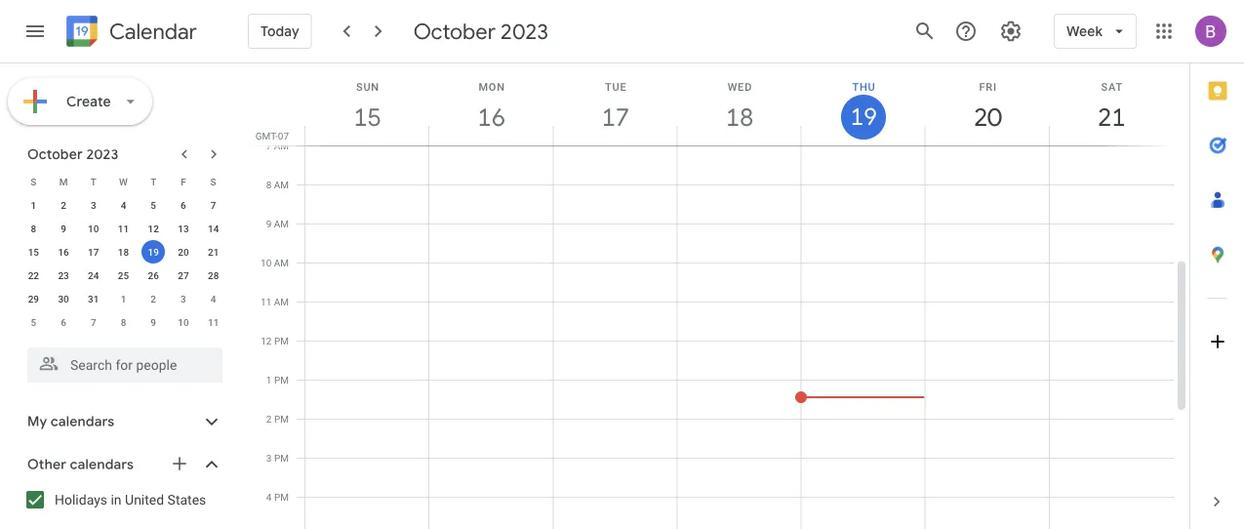 Task type: vqa. For each thing, say whether or not it's contained in the screenshot.
Add description
no



Task type: locate. For each thing, give the bounding box(es) containing it.
31
[[88, 293, 99, 305]]

2 horizontal spatial 1
[[266, 374, 272, 386]]

12 inside 12 element
[[148, 223, 159, 234]]

12
[[148, 223, 159, 234], [261, 335, 272, 346]]

17 down tue
[[601, 101, 628, 133]]

Search for people text field
[[39, 347, 211, 383]]

2023 down create
[[86, 145, 118, 163]]

wed
[[728, 81, 753, 93]]

today
[[261, 22, 299, 40]]

1 vertical spatial 2023
[[86, 145, 118, 163]]

1 horizontal spatial 16
[[476, 101, 504, 133]]

10 up "17" element
[[88, 223, 99, 234]]

4 for november 4 element
[[211, 293, 216, 305]]

8 for november 8 element
[[121, 316, 126, 328]]

0 horizontal spatial 20
[[178, 246, 189, 258]]

0 horizontal spatial 21
[[208, 246, 219, 258]]

0 horizontal spatial 7
[[91, 316, 96, 328]]

tab list
[[1191, 63, 1244, 474]]

28 element
[[202, 264, 225, 287]]

8 up "15" element
[[31, 223, 36, 234]]

october up the 'mon' on the left top of the page
[[414, 18, 496, 45]]

15
[[352, 101, 380, 133], [28, 246, 39, 258]]

october 2023 grid
[[19, 170, 228, 334]]

1 horizontal spatial 6
[[181, 199, 186, 211]]

5 row from the top
[[19, 264, 228, 287]]

1 for november 1 element
[[121, 293, 126, 305]]

0 vertical spatial 19
[[849, 102, 876, 132]]

21
[[1097, 101, 1125, 133], [208, 246, 219, 258]]

4
[[121, 199, 126, 211], [211, 293, 216, 305], [266, 491, 272, 503]]

25 element
[[112, 264, 135, 287]]

grid
[[250, 63, 1190, 529]]

1 up november 8 element
[[121, 293, 126, 305]]

thu
[[853, 81, 876, 93]]

8 down november 1 element
[[121, 316, 126, 328]]

20 element
[[172, 240, 195, 264]]

0 vertical spatial october 2023
[[414, 18, 548, 45]]

0 vertical spatial 11
[[118, 223, 129, 234]]

0 vertical spatial 2023
[[501, 18, 548, 45]]

3 pm from the top
[[274, 413, 289, 425]]

am
[[274, 140, 289, 151], [274, 179, 289, 190], [274, 218, 289, 229], [274, 257, 289, 268], [274, 296, 289, 307]]

5
[[151, 199, 156, 211], [31, 316, 36, 328]]

17 element
[[82, 240, 105, 264]]

24 element
[[82, 264, 105, 287]]

11 down 10 am
[[261, 296, 272, 307]]

21 link
[[1090, 95, 1135, 140]]

1 horizontal spatial 12
[[261, 335, 272, 346]]

0 vertical spatial 16
[[476, 101, 504, 133]]

1 horizontal spatial 18
[[725, 101, 753, 133]]

16 up 23
[[58, 246, 69, 258]]

8
[[266, 179, 272, 190], [31, 223, 36, 234], [121, 316, 126, 328]]

6 down "30" element
[[61, 316, 66, 328]]

thu 19
[[849, 81, 876, 132]]

1 row from the top
[[19, 170, 228, 193]]

1 horizontal spatial 8
[[121, 316, 126, 328]]

9 down november 2 element
[[151, 316, 156, 328]]

0 horizontal spatial 5
[[31, 316, 36, 328]]

1 horizontal spatial 4
[[211, 293, 216, 305]]

30 element
[[52, 287, 75, 310]]

18 inside row
[[118, 246, 129, 258]]

am up 9 am
[[274, 179, 289, 190]]

9 up 16 element
[[61, 223, 66, 234]]

11 for 11 am
[[261, 296, 272, 307]]

0 vertical spatial 2
[[61, 199, 66, 211]]

12 up "19, today" element
[[148, 223, 159, 234]]

2 horizontal spatial 2
[[266, 413, 272, 425]]

0 horizontal spatial october
[[27, 145, 83, 163]]

16 down the 'mon' on the left top of the page
[[476, 101, 504, 133]]

t
[[91, 176, 96, 187], [150, 176, 156, 187]]

add other calendars image
[[170, 454, 189, 473]]

2 vertical spatial 3
[[266, 452, 272, 464]]

1 am from the top
[[274, 140, 289, 151]]

21 down sat in the right top of the page
[[1097, 101, 1125, 133]]

1 horizontal spatial 9
[[151, 316, 156, 328]]

fri
[[979, 81, 997, 93]]

calendar heading
[[105, 18, 197, 45]]

19 link
[[841, 95, 886, 140]]

october
[[414, 18, 496, 45], [27, 145, 83, 163]]

1 vertical spatial 19
[[148, 246, 159, 258]]

november 6 element
[[52, 310, 75, 334]]

row containing 29
[[19, 287, 228, 310]]

row containing 22
[[19, 264, 228, 287]]

9
[[266, 218, 272, 229], [61, 223, 66, 234], [151, 316, 156, 328]]

2 horizontal spatial 10
[[261, 257, 272, 268]]

11 up 18 element
[[118, 223, 129, 234]]

0 vertical spatial 12
[[148, 223, 159, 234]]

3 pm
[[266, 452, 289, 464]]

0 horizontal spatial 17
[[88, 246, 99, 258]]

2 for november 2 element
[[151, 293, 156, 305]]

0 vertical spatial 3
[[91, 199, 96, 211]]

2 vertical spatial 11
[[208, 316, 219, 328]]

17 up the 24 at the left of the page
[[88, 246, 99, 258]]

am down 9 am
[[274, 257, 289, 268]]

t left f
[[150, 176, 156, 187]]

0 vertical spatial 6
[[181, 199, 186, 211]]

16
[[476, 101, 504, 133], [58, 246, 69, 258]]

07
[[278, 130, 289, 142]]

3 am from the top
[[274, 218, 289, 229]]

0 vertical spatial 20
[[973, 101, 1001, 133]]

pm up 4 pm
[[274, 452, 289, 464]]

1 horizontal spatial s
[[210, 176, 216, 187]]

10 down november 3 element at the bottom
[[178, 316, 189, 328]]

create
[[66, 93, 111, 110]]

s left m
[[31, 176, 36, 187]]

21 up 28
[[208, 246, 219, 258]]

10
[[88, 223, 99, 234], [261, 257, 272, 268], [178, 316, 189, 328]]

2
[[61, 199, 66, 211], [151, 293, 156, 305], [266, 413, 272, 425]]

3 down 2 pm
[[266, 452, 272, 464]]

1 vertical spatial 12
[[261, 335, 272, 346]]

0 horizontal spatial s
[[31, 176, 36, 187]]

3 for 3 pm
[[266, 452, 272, 464]]

6 row from the top
[[19, 287, 228, 310]]

november 8 element
[[112, 310, 135, 334]]

am up the "8 am"
[[274, 140, 289, 151]]

10 element
[[82, 217, 105, 240]]

11
[[118, 223, 129, 234], [261, 296, 272, 307], [208, 316, 219, 328]]

8 inside november 8 element
[[121, 316, 126, 328]]

10 for november 10 element
[[178, 316, 189, 328]]

pm up 1 pm
[[274, 335, 289, 346]]

0 vertical spatial 15
[[352, 101, 380, 133]]

1 vertical spatial 8
[[31, 223, 36, 234]]

november 3 element
[[172, 287, 195, 310]]

19 inside "19, today" element
[[148, 246, 159, 258]]

2023
[[501, 18, 548, 45], [86, 145, 118, 163]]

12 for 12 pm
[[261, 335, 272, 346]]

1 vertical spatial october
[[27, 145, 83, 163]]

0 vertical spatial 10
[[88, 223, 99, 234]]

row group containing 1
[[19, 193, 228, 334]]

11 for november 11 element
[[208, 316, 219, 328]]

2 horizontal spatial 8
[[266, 179, 272, 190]]

18 link
[[717, 95, 762, 140]]

0 horizontal spatial t
[[91, 176, 96, 187]]

25
[[118, 269, 129, 281]]

pm up the 3 pm
[[274, 413, 289, 425]]

15 up 22
[[28, 246, 39, 258]]

1 down 12 pm
[[266, 374, 272, 386]]

my calendars button
[[4, 406, 242, 437]]

0 vertical spatial calendars
[[51, 413, 115, 430]]

19 down thu
[[849, 102, 876, 132]]

1 vertical spatial 4
[[211, 293, 216, 305]]

1 vertical spatial 16
[[58, 246, 69, 258]]

19
[[849, 102, 876, 132], [148, 246, 159, 258]]

3 up 10 element
[[91, 199, 96, 211]]

holidays
[[55, 491, 107, 508]]

15 inside column header
[[352, 101, 380, 133]]

1 horizontal spatial 10
[[178, 316, 189, 328]]

20 inside row
[[178, 246, 189, 258]]

19 up 26
[[148, 246, 159, 258]]

fri 20
[[973, 81, 1001, 133]]

2 am from the top
[[274, 179, 289, 190]]

november 10 element
[[172, 310, 195, 334]]

am down the "8 am"
[[274, 218, 289, 229]]

None search field
[[0, 340, 242, 383]]

20 inside "column header"
[[973, 101, 1001, 133]]

2 horizontal spatial 11
[[261, 296, 272, 307]]

0 horizontal spatial 4
[[121, 199, 126, 211]]

pm
[[274, 335, 289, 346], [274, 374, 289, 386], [274, 413, 289, 425], [274, 452, 289, 464], [274, 491, 289, 503]]

pm for 1 pm
[[274, 374, 289, 386]]

2 vertical spatial 4
[[266, 491, 272, 503]]

4 down the 3 pm
[[266, 491, 272, 503]]

0 horizontal spatial 11
[[118, 223, 129, 234]]

1 vertical spatial 2
[[151, 293, 156, 305]]

0 horizontal spatial october 2023
[[27, 145, 118, 163]]

1 horizontal spatial t
[[150, 176, 156, 187]]

other calendars button
[[4, 449, 242, 480]]

1 horizontal spatial 11
[[208, 316, 219, 328]]

2 pm from the top
[[274, 374, 289, 386]]

1 inside november 1 element
[[121, 293, 126, 305]]

17 inside column header
[[601, 101, 628, 133]]

1 vertical spatial 11
[[261, 296, 272, 307]]

2 vertical spatial 10
[[178, 316, 189, 328]]

2 vertical spatial 2
[[266, 413, 272, 425]]

november 4 element
[[202, 287, 225, 310]]

pm for 4 pm
[[274, 491, 289, 503]]

tue
[[605, 81, 627, 93]]

3
[[91, 199, 96, 211], [181, 293, 186, 305], [266, 452, 272, 464]]

18 down wed
[[725, 101, 753, 133]]

3 row from the top
[[19, 217, 228, 240]]

today button
[[248, 8, 312, 55]]

s
[[31, 176, 36, 187], [210, 176, 216, 187]]

1 vertical spatial 6
[[61, 316, 66, 328]]

0 vertical spatial 18
[[725, 101, 753, 133]]

2 up november 9 element
[[151, 293, 156, 305]]

sun 15
[[352, 81, 380, 133]]

0 horizontal spatial 16
[[58, 246, 69, 258]]

1 vertical spatial 18
[[118, 246, 129, 258]]

7 up the 14 element
[[211, 199, 216, 211]]

1 horizontal spatial 5
[[151, 199, 156, 211]]

2023 up the 'mon' on the left top of the page
[[501, 18, 548, 45]]

pm up 2 pm
[[274, 374, 289, 386]]

26 element
[[142, 264, 165, 287]]

t left w
[[91, 176, 96, 187]]

0 horizontal spatial 8
[[31, 223, 36, 234]]

4 am from the top
[[274, 257, 289, 268]]

17 inside row
[[88, 246, 99, 258]]

18
[[725, 101, 753, 133], [118, 246, 129, 258]]

calendars up in
[[70, 456, 134, 473]]

12 for 12
[[148, 223, 159, 234]]

7 down 31 element
[[91, 316, 96, 328]]

0 vertical spatial 17
[[601, 101, 628, 133]]

1 pm from the top
[[274, 335, 289, 346]]

8 down 7 am
[[266, 179, 272, 190]]

1 vertical spatial 21
[[208, 246, 219, 258]]

1 horizontal spatial 2
[[151, 293, 156, 305]]

w
[[119, 176, 128, 187]]

october up m
[[27, 145, 83, 163]]

2 horizontal spatial 3
[[266, 452, 272, 464]]

4 row from the top
[[19, 240, 228, 264]]

0 horizontal spatial 1
[[31, 199, 36, 211]]

11 down november 4 element
[[208, 316, 219, 328]]

11 am
[[261, 296, 289, 307]]

4 pm from the top
[[274, 452, 289, 464]]

5 down 29 "element"
[[31, 316, 36, 328]]

2 horizontal spatial 9
[[266, 218, 272, 229]]

4 up november 11 element
[[211, 293, 216, 305]]

20
[[973, 101, 1001, 133], [178, 246, 189, 258]]

30
[[58, 293, 69, 305]]

am up 12 pm
[[274, 296, 289, 307]]

1 up "15" element
[[31, 199, 36, 211]]

november 9 element
[[142, 310, 165, 334]]

20 down 'fri'
[[973, 101, 1001, 133]]

18 up the 25
[[118, 246, 129, 258]]

9 up 10 am
[[266, 218, 272, 229]]

calendar
[[109, 18, 197, 45]]

1 vertical spatial calendars
[[70, 456, 134, 473]]

6
[[181, 199, 186, 211], [61, 316, 66, 328]]

5 pm from the top
[[274, 491, 289, 503]]

2 horizontal spatial 7
[[266, 140, 272, 151]]

october 2023
[[414, 18, 548, 45], [27, 145, 118, 163]]

0 horizontal spatial 15
[[28, 246, 39, 258]]

1 horizontal spatial 17
[[601, 101, 628, 133]]

0 vertical spatial 21
[[1097, 101, 1125, 133]]

2 down m
[[61, 199, 66, 211]]

0 horizontal spatial 10
[[88, 223, 99, 234]]

0 vertical spatial 8
[[266, 179, 272, 190]]

1 horizontal spatial october
[[414, 18, 496, 45]]

1 s from the left
[[31, 176, 36, 187]]

19 cell
[[138, 240, 168, 264]]

calendars up other calendars at the bottom of page
[[51, 413, 115, 430]]

2 vertical spatial 1
[[266, 374, 272, 386]]

17
[[601, 101, 628, 133], [88, 246, 99, 258]]

22 element
[[22, 264, 45, 287]]

1 vertical spatial 20
[[178, 246, 189, 258]]

7 row from the top
[[19, 310, 228, 334]]

1 horizontal spatial 3
[[181, 293, 186, 305]]

2 up the 3 pm
[[266, 413, 272, 425]]

4 up 11 element
[[121, 199, 126, 211]]

calendars
[[51, 413, 115, 430], [70, 456, 134, 473]]

1 horizontal spatial 21
[[1097, 101, 1125, 133]]

15 link
[[345, 95, 390, 140]]

1 horizontal spatial 19
[[849, 102, 876, 132]]

1 vertical spatial 10
[[261, 257, 272, 268]]

2 horizontal spatial 4
[[266, 491, 272, 503]]

16 element
[[52, 240, 75, 264]]

10 for 10 am
[[261, 257, 272, 268]]

18 column header
[[677, 63, 802, 145]]

1 horizontal spatial 2023
[[501, 18, 548, 45]]

s right f
[[210, 176, 216, 187]]

21 element
[[202, 240, 225, 264]]

0 horizontal spatial 3
[[91, 199, 96, 211]]

13
[[178, 223, 189, 234]]

11 element
[[112, 217, 135, 240]]

20 up 27 on the left bottom of page
[[178, 246, 189, 258]]

mon 16
[[476, 81, 505, 133]]

7
[[266, 140, 272, 151], [211, 199, 216, 211], [91, 316, 96, 328]]

1 horizontal spatial october 2023
[[414, 18, 548, 45]]

7 left 07
[[266, 140, 272, 151]]

5 up 12 element
[[151, 199, 156, 211]]

pm down the 3 pm
[[274, 491, 289, 503]]

15 down sun on the left top of page
[[352, 101, 380, 133]]

1 vertical spatial 1
[[121, 293, 126, 305]]

12 pm
[[261, 335, 289, 346]]

am for 11 am
[[274, 296, 289, 307]]

12 down 11 am
[[261, 335, 272, 346]]

1 horizontal spatial 7
[[211, 199, 216, 211]]

6 up "13" element
[[181, 199, 186, 211]]

15 inside row
[[28, 246, 39, 258]]

9 am
[[266, 218, 289, 229]]

october 2023 up m
[[27, 145, 118, 163]]

14 element
[[202, 217, 225, 240]]

1
[[31, 199, 36, 211], [121, 293, 126, 305], [266, 374, 272, 386]]

18 inside wed 18
[[725, 101, 753, 133]]

5 am from the top
[[274, 296, 289, 307]]

october 2023 up the 'mon' on the left top of the page
[[414, 18, 548, 45]]

grid containing 15
[[250, 63, 1190, 529]]

row containing s
[[19, 170, 228, 193]]

0 vertical spatial 1
[[31, 199, 36, 211]]

12 element
[[142, 217, 165, 240]]

row
[[19, 170, 228, 193], [19, 193, 228, 217], [19, 217, 228, 240], [19, 240, 228, 264], [19, 264, 228, 287], [19, 287, 228, 310], [19, 310, 228, 334]]

3 up november 10 element
[[181, 293, 186, 305]]

2 row from the top
[[19, 193, 228, 217]]

row group
[[19, 193, 228, 334]]

10 up 11 am
[[261, 257, 272, 268]]

3 for november 3 element at the bottom
[[181, 293, 186, 305]]

1 horizontal spatial 15
[[352, 101, 380, 133]]

0 horizontal spatial 19
[[148, 246, 159, 258]]

1 horizontal spatial 1
[[121, 293, 126, 305]]

15 column header
[[305, 63, 430, 145]]

20 column header
[[925, 63, 1050, 145]]

am for 8 am
[[274, 179, 289, 190]]



Task type: describe. For each thing, give the bounding box(es) containing it.
10 am
[[261, 257, 289, 268]]

29
[[28, 293, 39, 305]]

23 element
[[52, 264, 75, 287]]

november 7 element
[[82, 310, 105, 334]]

week button
[[1054, 8, 1137, 55]]

mon
[[479, 81, 505, 93]]

7 for november 7 element at the bottom of page
[[91, 316, 96, 328]]

0 horizontal spatial 6
[[61, 316, 66, 328]]

am for 10 am
[[274, 257, 289, 268]]

calendar element
[[62, 12, 197, 55]]

2 s from the left
[[210, 176, 216, 187]]

18 element
[[112, 240, 135, 264]]

united
[[125, 491, 164, 508]]

pm for 12 pm
[[274, 335, 289, 346]]

1 vertical spatial october 2023
[[27, 145, 118, 163]]

15 element
[[22, 240, 45, 264]]

9 for 9 am
[[266, 218, 272, 229]]

31 element
[[82, 287, 105, 310]]

13 element
[[172, 217, 195, 240]]

27
[[178, 269, 189, 281]]

november 1 element
[[112, 287, 135, 310]]

19, today element
[[142, 240, 165, 264]]

16 inside row
[[58, 246, 69, 258]]

1 t from the left
[[91, 176, 96, 187]]

1 pm
[[266, 374, 289, 386]]

29 element
[[22, 287, 45, 310]]

holidays in united states
[[55, 491, 206, 508]]

24
[[88, 269, 99, 281]]

1 vertical spatial 7
[[211, 199, 216, 211]]

22
[[28, 269, 39, 281]]

gmt-
[[256, 130, 278, 142]]

row containing 1
[[19, 193, 228, 217]]

1 for 1 pm
[[266, 374, 272, 386]]

4 for 4 pm
[[266, 491, 272, 503]]

21 column header
[[1049, 63, 1174, 145]]

19 column header
[[801, 63, 926, 145]]

21 inside column header
[[1097, 101, 1125, 133]]

wed 18
[[725, 81, 753, 133]]

7 for 7 am
[[266, 140, 272, 151]]

my
[[27, 413, 47, 430]]

2 pm
[[266, 413, 289, 425]]

pm for 3 pm
[[274, 452, 289, 464]]

2 t from the left
[[150, 176, 156, 187]]

2 for 2 pm
[[266, 413, 272, 425]]

other calendars
[[27, 456, 134, 473]]

sat 21
[[1097, 81, 1125, 133]]

4 pm
[[266, 491, 289, 503]]

16 link
[[469, 95, 514, 140]]

in
[[111, 491, 122, 508]]

27 element
[[172, 264, 195, 287]]

gmt-07
[[256, 130, 289, 142]]

am for 9 am
[[274, 218, 289, 229]]

7 am
[[266, 140, 289, 151]]

row containing 5
[[19, 310, 228, 334]]

pm for 2 pm
[[274, 413, 289, 425]]

23
[[58, 269, 69, 281]]

am for 7 am
[[274, 140, 289, 151]]

row containing 8
[[19, 217, 228, 240]]

0 vertical spatial 5
[[151, 199, 156, 211]]

28
[[208, 269, 219, 281]]

20 link
[[966, 95, 1010, 140]]

21 inside row
[[208, 246, 219, 258]]

calendars for other calendars
[[70, 456, 134, 473]]

f
[[181, 176, 186, 187]]

17 link
[[593, 95, 638, 140]]

19 inside 19 column header
[[849, 102, 876, 132]]

0 horizontal spatial 2
[[61, 199, 66, 211]]

november 2 element
[[142, 287, 165, 310]]

10 for 10 element
[[88, 223, 99, 234]]

26
[[148, 269, 159, 281]]

sun
[[356, 81, 380, 93]]

settings menu image
[[1000, 20, 1023, 43]]

8 for 8 am
[[266, 179, 272, 190]]

week
[[1067, 22, 1103, 40]]

calendars for my calendars
[[51, 413, 115, 430]]

tue 17
[[601, 81, 628, 133]]

0 horizontal spatial 2023
[[86, 145, 118, 163]]

my calendars
[[27, 413, 115, 430]]

m
[[59, 176, 68, 187]]

1 vertical spatial 5
[[31, 316, 36, 328]]

november 5 element
[[22, 310, 45, 334]]

november 11 element
[[202, 310, 225, 334]]

16 column header
[[429, 63, 554, 145]]

0 horizontal spatial 9
[[61, 223, 66, 234]]

16 inside mon 16
[[476, 101, 504, 133]]

states
[[167, 491, 206, 508]]

other
[[27, 456, 67, 473]]

0 vertical spatial october
[[414, 18, 496, 45]]

create button
[[8, 78, 152, 125]]

14
[[208, 223, 219, 234]]

sat
[[1102, 81, 1123, 93]]

11 for 11 element
[[118, 223, 129, 234]]

main drawer image
[[23, 20, 47, 43]]

8 am
[[266, 179, 289, 190]]

17 column header
[[553, 63, 678, 145]]

0 vertical spatial 4
[[121, 199, 126, 211]]

row containing 15
[[19, 240, 228, 264]]

9 for november 9 element
[[151, 316, 156, 328]]



